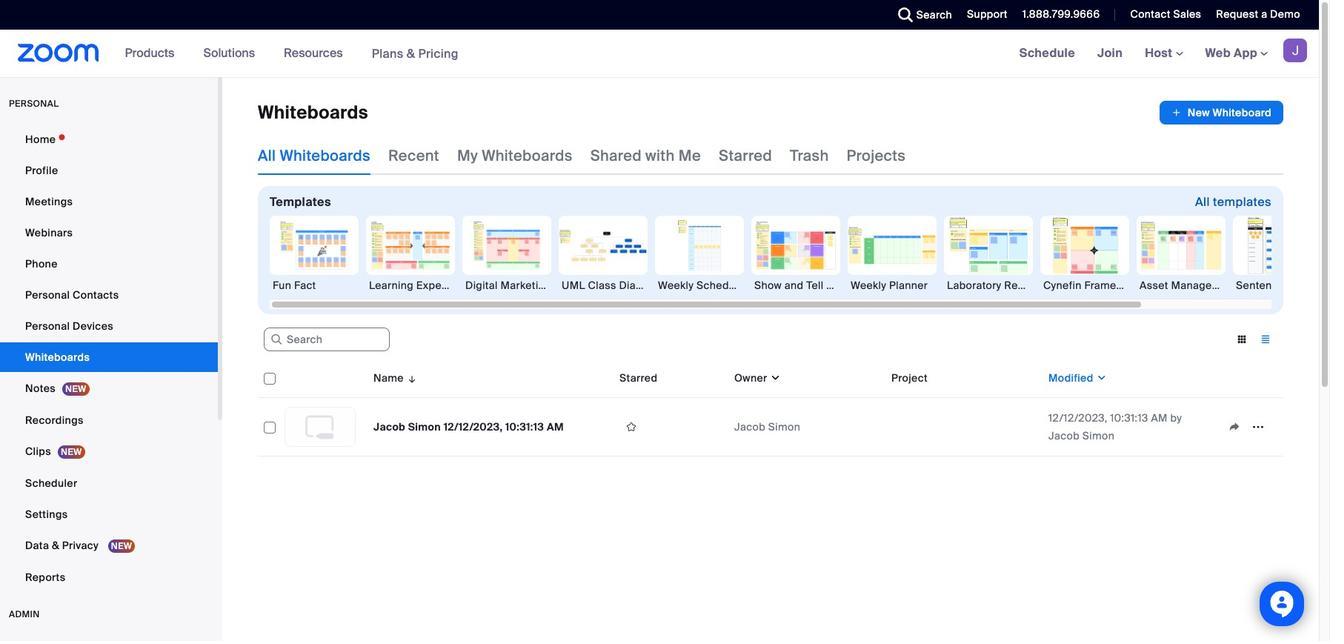 Task type: vqa. For each thing, say whether or not it's contained in the screenshot.
Users to the right
no



Task type: locate. For each thing, give the bounding box(es) containing it.
1 horizontal spatial with
[[827, 279, 848, 292]]

with inside tabs of all whiteboard page tab list
[[646, 146, 675, 165]]

asset
[[1140, 279, 1169, 292]]

personal inside 'link'
[[25, 288, 70, 302]]

a
[[1262, 7, 1268, 21], [850, 279, 856, 292]]

simon
[[408, 420, 441, 434], [769, 420, 801, 434], [1083, 429, 1115, 443]]

whiteboards application
[[258, 101, 1284, 125]]

sentence maker element
[[1234, 278, 1323, 293]]

1 horizontal spatial weekly
[[851, 279, 887, 292]]

web app
[[1206, 45, 1258, 61]]

1 vertical spatial &
[[52, 539, 59, 552]]

1 personal from the top
[[25, 288, 70, 302]]

support
[[968, 7, 1008, 21]]

personal down phone
[[25, 288, 70, 302]]

application
[[258, 359, 1295, 468], [1223, 416, 1278, 438]]

with right tell
[[827, 279, 848, 292]]

simon down arrow down icon
[[408, 420, 441, 434]]

digital marketing canvas element
[[463, 278, 592, 293]]

webinars
[[25, 226, 73, 240]]

0 horizontal spatial jacob
[[374, 420, 406, 434]]

all inside button
[[1196, 194, 1211, 210]]

learning experience canvas
[[369, 279, 514, 292]]

all up templates
[[258, 146, 276, 165]]

weekly planner
[[851, 279, 929, 292]]

profile
[[25, 164, 58, 177]]

a left twist
[[850, 279, 856, 292]]

1 horizontal spatial am
[[1152, 412, 1169, 425]]

trash
[[791, 146, 829, 165]]

canvas
[[477, 279, 514, 292], [554, 279, 592, 292]]

1 horizontal spatial simon
[[769, 420, 801, 434]]

join
[[1098, 45, 1123, 61]]

jacob
[[374, 420, 406, 434], [735, 420, 766, 434], [1049, 429, 1080, 443]]

0 vertical spatial with
[[646, 146, 675, 165]]

1 horizontal spatial 10:31:13
[[1111, 412, 1149, 425]]

jacob down name at the left
[[374, 420, 406, 434]]

contact sales link
[[1120, 0, 1206, 30], [1131, 7, 1202, 21]]

0 horizontal spatial canvas
[[477, 279, 514, 292]]

starred up click to star the whiteboard jacob simon 12/12/2023, 10:31:13 am image
[[620, 371, 658, 385]]

Search text field
[[264, 328, 390, 352]]

show and tell with a twist element
[[752, 278, 885, 293]]

0 vertical spatial starred
[[719, 146, 773, 165]]

jacob for jacob simon
[[735, 420, 766, 434]]

whiteboards down personal devices
[[25, 351, 90, 364]]

1 horizontal spatial 12/12/2023,
[[1049, 412, 1108, 425]]

12/12/2023,
[[1049, 412, 1108, 425], [444, 420, 503, 434]]

2 canvas from the left
[[554, 279, 592, 292]]

1 weekly from the left
[[658, 279, 694, 292]]

0 vertical spatial schedule
[[1020, 45, 1076, 61]]

personal down personal contacts
[[25, 320, 70, 333]]

sentence maker
[[1237, 279, 1319, 292]]

& for privacy
[[52, 539, 59, 552]]

0 horizontal spatial am
[[547, 420, 564, 434]]

templates
[[270, 194, 331, 210]]

0 horizontal spatial 10:31:13
[[506, 420, 545, 434]]

& inside data & privacy link
[[52, 539, 59, 552]]

0 horizontal spatial with
[[646, 146, 675, 165]]

1 horizontal spatial jacob
[[735, 420, 766, 434]]

cell inside application
[[886, 398, 1043, 457]]

request
[[1217, 7, 1259, 21]]

2 horizontal spatial simon
[[1083, 429, 1115, 443]]

0 horizontal spatial starred
[[620, 371, 658, 385]]

& right 'plans' at top
[[407, 46, 415, 61]]

with
[[646, 146, 675, 165], [827, 279, 848, 292]]

laboratory report element
[[945, 278, 1039, 293]]

request a demo link
[[1206, 0, 1320, 30], [1217, 7, 1301, 21]]

demo
[[1271, 7, 1301, 21]]

personal
[[9, 98, 59, 110]]

personal contacts link
[[0, 280, 218, 310]]

simon down down image
[[1083, 429, 1115, 443]]

1 vertical spatial with
[[827, 279, 848, 292]]

0 vertical spatial all
[[258, 146, 276, 165]]

devices
[[73, 320, 113, 333]]

new
[[1189, 106, 1211, 119]]

digital marketing canvas button
[[463, 216, 592, 293]]

personal devices
[[25, 320, 113, 333]]

1 horizontal spatial &
[[407, 46, 415, 61]]

weekly schedule
[[658, 279, 745, 292]]

0 horizontal spatial all
[[258, 146, 276, 165]]

1 vertical spatial schedule
[[697, 279, 745, 292]]

management
[[1172, 279, 1239, 292]]

fact
[[294, 279, 316, 292]]

am
[[1152, 412, 1169, 425], [547, 420, 564, 434]]

1 vertical spatial all
[[1196, 194, 1211, 210]]

with left me
[[646, 146, 675, 165]]

cell
[[886, 398, 1043, 457]]

0 horizontal spatial &
[[52, 539, 59, 552]]

0 horizontal spatial weekly
[[658, 279, 694, 292]]

diagram
[[619, 279, 662, 292]]

templates
[[1214, 194, 1272, 210]]

0 vertical spatial personal
[[25, 288, 70, 302]]

0 horizontal spatial simon
[[408, 420, 441, 434]]

sales
[[1174, 7, 1202, 21]]

asset management element
[[1137, 278, 1239, 293]]

starred down whiteboards application
[[719, 146, 773, 165]]

click to star the whiteboard jacob simon 12/12/2023, 10:31:13 am image
[[620, 420, 644, 434]]

support link
[[957, 0, 1012, 30], [968, 7, 1008, 21]]

1 horizontal spatial all
[[1196, 194, 1211, 210]]

10:31:13 inside 12/12/2023, 10:31:13 am by jacob simon
[[1111, 412, 1149, 425]]

1.888.799.9666
[[1023, 7, 1101, 21]]

shared with me
[[591, 146, 701, 165]]

all for all whiteboards
[[258, 146, 276, 165]]

fun fact
[[273, 279, 316, 292]]

experience
[[417, 279, 474, 292]]

whiteboards link
[[0, 343, 218, 372]]

meetings
[[25, 195, 73, 208]]

1 vertical spatial starred
[[620, 371, 658, 385]]

1 horizontal spatial starred
[[719, 146, 773, 165]]

simon for jacob simon 12/12/2023, 10:31:13 am
[[408, 420, 441, 434]]

asset management
[[1140, 279, 1239, 292]]

jacob down owner
[[735, 420, 766, 434]]

search
[[917, 8, 953, 22]]

0 horizontal spatial schedule
[[697, 279, 745, 292]]

banner
[[0, 30, 1320, 78]]

zoom logo image
[[18, 44, 99, 62]]

whiteboards
[[258, 101, 368, 124], [280, 146, 371, 165], [482, 146, 573, 165], [25, 351, 90, 364]]

starred inside application
[[620, 371, 658, 385]]

2 personal from the top
[[25, 320, 70, 333]]

weekly inside button
[[851, 279, 887, 292]]

asset management button
[[1137, 216, 1239, 293]]

search button
[[887, 0, 957, 30]]

a left demo
[[1262, 7, 1268, 21]]

contact
[[1131, 7, 1171, 21]]

all inside tab list
[[258, 146, 276, 165]]

all
[[258, 146, 276, 165], [1196, 194, 1211, 210]]

laboratory report button
[[945, 216, 1039, 293]]

2 horizontal spatial jacob
[[1049, 429, 1080, 443]]

0 vertical spatial &
[[407, 46, 415, 61]]

banner containing products
[[0, 30, 1320, 78]]

weekly schedule button
[[655, 216, 745, 293]]

weekly planner button
[[848, 216, 937, 293]]

whiteboard
[[1214, 106, 1272, 119]]

schedule left show
[[697, 279, 745, 292]]

arrow down image
[[404, 369, 418, 387]]

& right data
[[52, 539, 59, 552]]

products button
[[125, 30, 181, 77]]

2 weekly from the left
[[851, 279, 887, 292]]

1 horizontal spatial canvas
[[554, 279, 592, 292]]

resources
[[284, 45, 343, 61]]

weekly planner element
[[848, 278, 937, 293]]

1 horizontal spatial schedule
[[1020, 45, 1076, 61]]

plans & pricing link
[[372, 46, 459, 61], [372, 46, 459, 61]]

admin
[[9, 609, 40, 621]]

learning experience canvas button
[[366, 216, 514, 293]]

0 horizontal spatial a
[[850, 279, 856, 292]]

with inside show and tell with a twist element
[[827, 279, 848, 292]]

all left templates
[[1196, 194, 1211, 210]]

personal
[[25, 288, 70, 302], [25, 320, 70, 333]]

weekly inside button
[[658, 279, 694, 292]]

1 horizontal spatial a
[[1262, 7, 1268, 21]]

my whiteboards
[[457, 146, 573, 165]]

sentence maker button
[[1234, 216, 1323, 293]]

12/12/2023, 10:31:13 am by jacob simon
[[1049, 412, 1183, 443]]

1 canvas from the left
[[477, 279, 514, 292]]

1 vertical spatial personal
[[25, 320, 70, 333]]

schedule down 1.888.799.9666
[[1020, 45, 1076, 61]]

reports
[[25, 571, 66, 584]]

&
[[407, 46, 415, 61], [52, 539, 59, 552]]

whiteboards inside 'link'
[[25, 351, 90, 364]]

& inside product information navigation
[[407, 46, 415, 61]]

and
[[785, 279, 804, 292]]

simon down down icon
[[769, 420, 801, 434]]

jacob for jacob simon 12/12/2023, 10:31:13 am
[[374, 420, 406, 434]]

down image
[[768, 371, 782, 386]]

whiteboards up all whiteboards
[[258, 101, 368, 124]]

all for all templates
[[1196, 194, 1211, 210]]

1 vertical spatial a
[[850, 279, 856, 292]]

a inside button
[[850, 279, 856, 292]]

jacob down modified at the bottom
[[1049, 429, 1080, 443]]

whiteboards up templates
[[280, 146, 371, 165]]



Task type: describe. For each thing, give the bounding box(es) containing it.
laboratory
[[948, 279, 1002, 292]]

learning experience canvas element
[[366, 278, 514, 293]]

framework
[[1085, 279, 1141, 292]]

home link
[[0, 125, 218, 154]]

& for pricing
[[407, 46, 415, 61]]

fun fact element
[[270, 278, 359, 293]]

data
[[25, 539, 49, 552]]

canvas for learning experience canvas
[[477, 279, 514, 292]]

simon inside 12/12/2023, 10:31:13 am by jacob simon
[[1083, 429, 1115, 443]]

digital marketing canvas
[[466, 279, 592, 292]]

projects
[[847, 146, 906, 165]]

weekly for weekly planner
[[851, 279, 887, 292]]

host button
[[1146, 45, 1184, 61]]

modified button
[[1049, 371, 1108, 386]]

starred inside tabs of all whiteboard page tab list
[[719, 146, 773, 165]]

jacob simon 12/12/2023, 10:31:13 am
[[374, 420, 564, 434]]

product information navigation
[[114, 30, 470, 78]]

1.888.799.9666 button up schedule link
[[1023, 7, 1101, 21]]

recordings
[[25, 414, 84, 427]]

modified
[[1049, 371, 1094, 385]]

shared
[[591, 146, 642, 165]]

uml class diagram button
[[559, 216, 662, 293]]

list mode, selected image
[[1255, 333, 1278, 346]]

phone
[[25, 257, 58, 271]]

schedule inside meetings navigation
[[1020, 45, 1076, 61]]

maker
[[1288, 279, 1319, 292]]

am inside 12/12/2023, 10:31:13 am by jacob simon
[[1152, 412, 1169, 425]]

phone link
[[0, 249, 218, 279]]

fun fact button
[[270, 216, 359, 293]]

settings
[[25, 508, 68, 521]]

0 horizontal spatial 12/12/2023,
[[444, 420, 503, 434]]

host
[[1146, 45, 1176, 61]]

uml
[[562, 279, 586, 292]]

scheduler link
[[0, 469, 218, 498]]

jacob inside 12/12/2023, 10:31:13 am by jacob simon
[[1049, 429, 1080, 443]]

cynefin framework element
[[1041, 278, 1141, 293]]

class
[[588, 279, 617, 292]]

twist
[[859, 279, 885, 292]]

show and tell with a twist button
[[752, 216, 885, 293]]

plans & pricing
[[372, 46, 459, 61]]

weekly schedule element
[[655, 278, 745, 293]]

privacy
[[62, 539, 99, 552]]

clips link
[[0, 437, 218, 467]]

thumbnail of jacob simon 12/12/2023, 10:31:13 am image
[[285, 408, 355, 446]]

webinars link
[[0, 218, 218, 248]]

meetings link
[[0, 187, 218, 217]]

plans
[[372, 46, 404, 61]]

new whiteboard
[[1189, 106, 1272, 119]]

settings link
[[0, 500, 218, 529]]

simon for jacob simon
[[769, 420, 801, 434]]

by
[[1171, 412, 1183, 425]]

schedule link
[[1009, 30, 1087, 77]]

show and tell with a twist
[[755, 279, 885, 292]]

down image
[[1094, 371, 1108, 386]]

digital
[[466, 279, 498, 292]]

uml class diagram element
[[559, 278, 662, 293]]

pricing
[[419, 46, 459, 61]]

all whiteboards
[[258, 146, 371, 165]]

application containing name
[[258, 359, 1295, 468]]

project
[[892, 371, 928, 385]]

all templates
[[1196, 194, 1272, 210]]

resources button
[[284, 30, 350, 77]]

recent
[[389, 146, 440, 165]]

whiteboards right my
[[482, 146, 573, 165]]

sentence
[[1237, 279, 1285, 292]]

all templates button
[[1196, 191, 1272, 214]]

solutions button
[[203, 30, 262, 77]]

grid mode, not selected image
[[1231, 333, 1255, 346]]

show
[[755, 279, 782, 292]]

marketing
[[501, 279, 552, 292]]

clips
[[25, 445, 51, 458]]

jacob simon
[[735, 420, 801, 434]]

name
[[374, 371, 404, 385]]

profile picture image
[[1284, 39, 1308, 62]]

home
[[25, 133, 56, 146]]

personal menu menu
[[0, 125, 218, 594]]

12/12/2023, inside 12/12/2023, 10:31:13 am by jacob simon
[[1049, 412, 1108, 425]]

add image
[[1172, 105, 1183, 120]]

meetings navigation
[[1009, 30, 1320, 78]]

weekly for weekly schedule
[[658, 279, 694, 292]]

notes link
[[0, 374, 218, 404]]

solutions
[[203, 45, 255, 61]]

data & privacy
[[25, 539, 101, 552]]

canvas for digital marketing canvas
[[554, 279, 592, 292]]

personal for personal contacts
[[25, 288, 70, 302]]

share image
[[1223, 420, 1247, 434]]

profile link
[[0, 156, 218, 185]]

personal devices link
[[0, 311, 218, 341]]

request a demo
[[1217, 7, 1301, 21]]

1.888.799.9666 button up join
[[1012, 0, 1104, 30]]

me
[[679, 146, 701, 165]]

web app button
[[1206, 45, 1269, 61]]

learning
[[369, 279, 414, 292]]

products
[[125, 45, 175, 61]]

cynefin framework
[[1044, 279, 1141, 292]]

schedule inside button
[[697, 279, 745, 292]]

cynefin framework button
[[1041, 216, 1141, 293]]

reports link
[[0, 563, 218, 592]]

planner
[[890, 279, 929, 292]]

more options for jacob simon 12/12/2023, 10:31:13 am image
[[1247, 420, 1271, 434]]

tabs of all whiteboard page tab list
[[258, 136, 906, 175]]

owner button
[[735, 371, 782, 386]]

0 vertical spatial a
[[1262, 7, 1268, 21]]

tell
[[807, 279, 824, 292]]

contacts
[[73, 288, 119, 302]]

personal for personal devices
[[25, 320, 70, 333]]

web
[[1206, 45, 1232, 61]]

whiteboards inside application
[[258, 101, 368, 124]]

scheduler
[[25, 477, 77, 490]]

cynefin
[[1044, 279, 1082, 292]]

owner
[[735, 371, 768, 385]]



